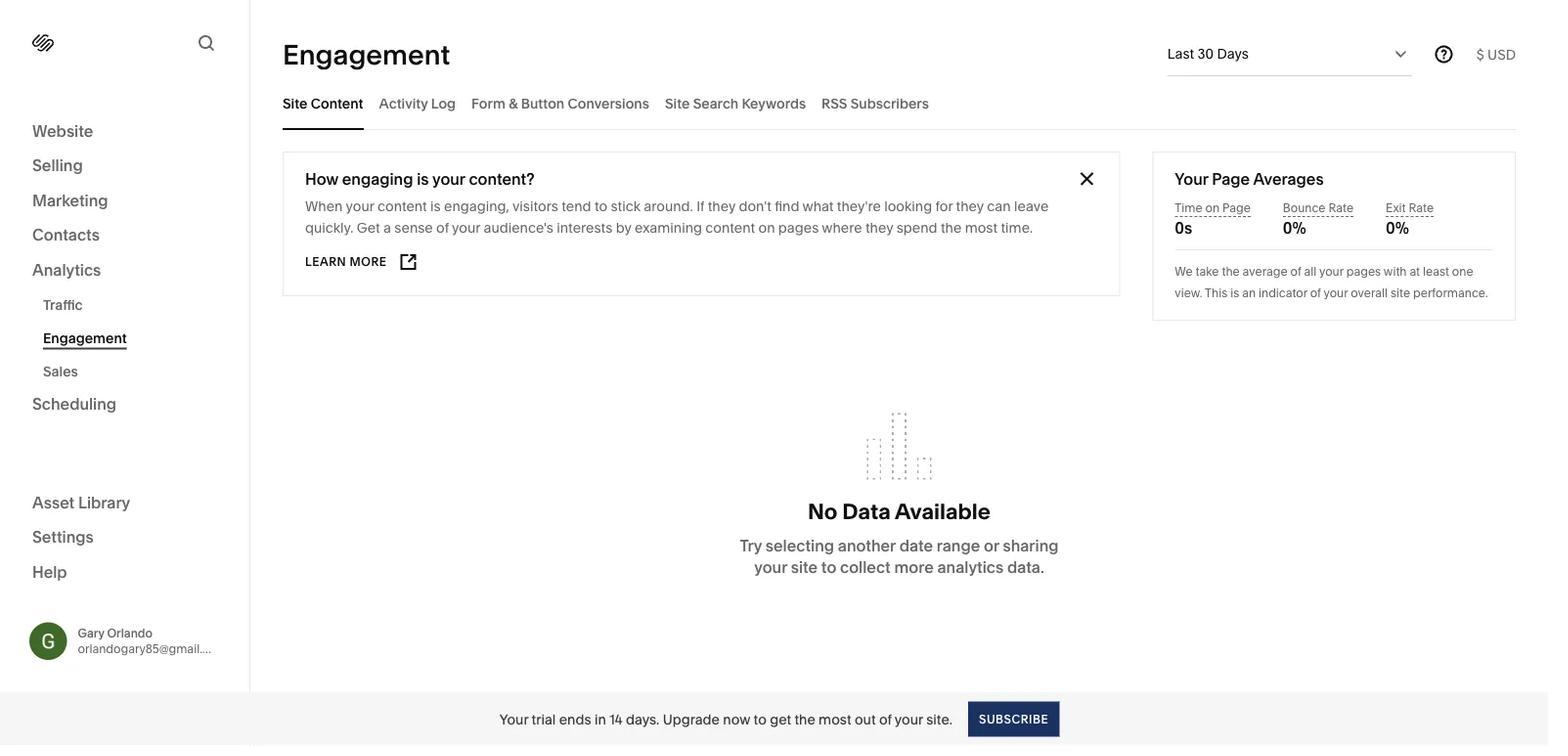 Task type: vqa. For each thing, say whether or not it's contained in the screenshot.
Your Page Averages
yes



Task type: locate. For each thing, give the bounding box(es) containing it.
subscribers
[[851, 95, 929, 111]]

when your content is engaging, visitors tend to stick around. if they don't find what they're looking for they can leave quickly. get a sense of your audience's interests by examining content on pages where they spend the most time.
[[305, 198, 1049, 236]]

your left trial
[[500, 711, 528, 728]]

to right the tend
[[595, 198, 607, 215]]

your trial ends in 14 days. upgrade now to get the most out of your site.
[[500, 711, 953, 728]]

0 vertical spatial site
[[1391, 286, 1410, 300]]

0 vertical spatial most
[[965, 220, 998, 236]]

2 horizontal spatial the
[[1222, 265, 1240, 279]]

the right take
[[1222, 265, 1240, 279]]

more down "date"
[[894, 558, 934, 577]]

0 horizontal spatial they
[[708, 198, 736, 215]]

0 horizontal spatial more
[[350, 255, 387, 269]]

conversions
[[568, 95, 649, 111]]

form & button conversions
[[472, 95, 649, 111]]

try
[[740, 537, 762, 556]]

1 horizontal spatial site
[[1391, 286, 1410, 300]]

least
[[1423, 265, 1449, 279]]

1 horizontal spatial more
[[894, 558, 934, 577]]

last
[[1167, 45, 1194, 62]]

1 horizontal spatial content
[[706, 220, 755, 236]]

0 horizontal spatial site
[[283, 95, 308, 111]]

site for site search keywords
[[665, 95, 690, 111]]

selling link
[[32, 155, 217, 178]]

your left overall
[[1324, 286, 1348, 300]]

0% down bounce
[[1283, 218, 1306, 237]]

site inside try selecting another date range or sharing your site to collect more analytics data.
[[791, 558, 818, 577]]

site down with
[[1391, 286, 1410, 300]]

site content button
[[283, 76, 363, 130]]

most
[[965, 220, 998, 236], [819, 711, 851, 728]]

1 vertical spatial content
[[706, 220, 755, 236]]

0 vertical spatial is
[[417, 169, 429, 188]]

your up time
[[1175, 169, 1208, 188]]

scheduling link
[[32, 394, 217, 417]]

your
[[1175, 169, 1208, 188], [500, 711, 528, 728]]

last 30 days button
[[1167, 32, 1412, 75]]

0%
[[1283, 218, 1306, 237], [1386, 218, 1409, 237]]

1 0% from the left
[[1283, 218, 1306, 237]]

rate right bounce
[[1329, 201, 1354, 215]]

ends
[[559, 711, 591, 728]]

exit
[[1386, 201, 1406, 215]]

pages down "find"
[[778, 220, 819, 236]]

1 horizontal spatial pages
[[1346, 265, 1381, 279]]

0 vertical spatial engagement
[[283, 38, 450, 71]]

your down "try"
[[754, 558, 787, 577]]

they down they're
[[866, 220, 893, 236]]

1 horizontal spatial your
[[1175, 169, 1208, 188]]

0 vertical spatial to
[[595, 198, 607, 215]]

selling
[[32, 156, 83, 175]]

marketing link
[[32, 190, 217, 213]]

1 horizontal spatial most
[[965, 220, 998, 236]]

0 vertical spatial pages
[[778, 220, 819, 236]]

0 vertical spatial more
[[350, 255, 387, 269]]

we
[[1175, 265, 1193, 279]]

traffic
[[43, 296, 83, 313]]

activity log
[[379, 95, 456, 111]]

1 horizontal spatial to
[[754, 711, 767, 728]]

2 vertical spatial to
[[754, 711, 767, 728]]

2 vertical spatial is
[[1231, 286, 1239, 300]]

0 vertical spatial your
[[1175, 169, 1208, 188]]

days
[[1217, 45, 1249, 62]]

0 vertical spatial the
[[941, 220, 962, 236]]

1 vertical spatial engagement
[[43, 330, 127, 346]]

the
[[941, 220, 962, 236], [1222, 265, 1240, 279], [795, 711, 815, 728]]

now
[[723, 711, 750, 728]]

1 vertical spatial to
[[821, 558, 837, 577]]

1 vertical spatial more
[[894, 558, 934, 577]]

is inside when your content is engaging, visitors tend to stick around. if they don't find what they're looking for they can leave quickly. get a sense of your audience's interests by examining content on pages where they spend the most time.
[[430, 198, 441, 215]]

most down can
[[965, 220, 998, 236]]

average
[[1243, 265, 1288, 279]]

the inside when your content is engaging, visitors tend to stick around. if they don't find what they're looking for they can leave quickly. get a sense of your audience's interests by examining content on pages where they spend the most time.
[[941, 220, 962, 236]]

is right the engaging
[[417, 169, 429, 188]]

rate inside exit rate 0%
[[1409, 201, 1434, 215]]

your for your trial ends in 14 days. upgrade now to get the most out of your site.
[[500, 711, 528, 728]]

orlando
[[107, 626, 153, 640]]

the down for
[[941, 220, 962, 236]]

to left the get on the bottom of page
[[754, 711, 767, 728]]

of left the all
[[1291, 265, 1301, 279]]

they
[[708, 198, 736, 215], [956, 198, 984, 215], [866, 220, 893, 236]]

range
[[937, 537, 980, 556]]

2 horizontal spatial to
[[821, 558, 837, 577]]

page
[[1212, 169, 1250, 188], [1222, 201, 1251, 215]]

audience's
[[484, 220, 554, 236]]

of right sense
[[436, 220, 449, 236]]

we take the average of all your pages with at least one view. this is an indicator of your overall site performance.
[[1175, 265, 1488, 300]]

keywords
[[742, 95, 806, 111]]

rate inside bounce rate 0%
[[1329, 201, 1354, 215]]

your for your page averages
[[1175, 169, 1208, 188]]

on
[[1205, 201, 1220, 215], [758, 220, 775, 236]]

1 vertical spatial the
[[1222, 265, 1240, 279]]

content
[[311, 95, 363, 111]]

site left search
[[665, 95, 690, 111]]

1 site from the left
[[283, 95, 308, 111]]

they right if
[[708, 198, 736, 215]]

of
[[436, 220, 449, 236], [1291, 265, 1301, 279], [1310, 286, 1321, 300], [879, 711, 892, 728]]

0 horizontal spatial site
[[791, 558, 818, 577]]

1 horizontal spatial is
[[430, 198, 441, 215]]

1 horizontal spatial site
[[665, 95, 690, 111]]

settings link
[[32, 527, 217, 550]]

form
[[472, 95, 506, 111]]

engagement up content
[[283, 38, 450, 71]]

1 vertical spatial site
[[791, 558, 818, 577]]

1 rate from the left
[[1329, 201, 1354, 215]]

view.
[[1175, 286, 1203, 300]]

rate right exit
[[1409, 201, 1434, 215]]

1 horizontal spatial on
[[1205, 201, 1220, 215]]

site left content
[[283, 95, 308, 111]]

most left out
[[819, 711, 851, 728]]

site for site content
[[283, 95, 308, 111]]

looking
[[884, 198, 932, 215]]

content up sense
[[377, 198, 427, 215]]

on right time
[[1205, 201, 1220, 215]]

content down don't
[[706, 220, 755, 236]]

0% inside bounce rate 0%
[[1283, 218, 1306, 237]]

site
[[283, 95, 308, 111], [665, 95, 690, 111]]

around.
[[644, 198, 693, 215]]

2 0% from the left
[[1386, 218, 1409, 237]]

1 horizontal spatial rate
[[1409, 201, 1434, 215]]

your left site.
[[895, 711, 923, 728]]

site.
[[926, 711, 953, 728]]

0 vertical spatial on
[[1205, 201, 1220, 215]]

rss subscribers
[[822, 95, 929, 111]]

1 vertical spatial pages
[[1346, 265, 1381, 279]]

1 vertical spatial page
[[1222, 201, 1251, 215]]

rate for bounce rate 0%
[[1329, 201, 1354, 215]]

available
[[895, 498, 991, 524]]

to down 'selecting' on the bottom of page
[[821, 558, 837, 577]]

engagement
[[283, 38, 450, 71], [43, 330, 127, 346]]

0 horizontal spatial on
[[758, 220, 775, 236]]

is inside we take the average of all your pages with at least one view. this is an indicator of your overall site performance.
[[1231, 286, 1239, 300]]

1 horizontal spatial engagement
[[283, 38, 450, 71]]

tab list
[[283, 76, 1516, 130]]

sales link
[[43, 355, 228, 388]]

learn more button
[[305, 245, 419, 280]]

2 horizontal spatial is
[[1231, 286, 1239, 300]]

1 vertical spatial on
[[758, 220, 775, 236]]

how
[[305, 169, 338, 188]]

0 horizontal spatial to
[[595, 198, 607, 215]]

0 horizontal spatial pages
[[778, 220, 819, 236]]

your up get
[[346, 198, 374, 215]]

the right the get on the bottom of page
[[795, 711, 815, 728]]

2 rate from the left
[[1409, 201, 1434, 215]]

engagement down traffic
[[43, 330, 127, 346]]

0 horizontal spatial content
[[377, 198, 427, 215]]

0% down exit
[[1386, 218, 1409, 237]]

0 horizontal spatial rate
[[1329, 201, 1354, 215]]

of down the all
[[1310, 286, 1321, 300]]

0 horizontal spatial engagement
[[43, 330, 127, 346]]

1 vertical spatial is
[[430, 198, 441, 215]]

site content
[[283, 95, 363, 111]]

collect
[[840, 558, 891, 577]]

0 horizontal spatial 0%
[[1283, 218, 1306, 237]]

0 horizontal spatial the
[[795, 711, 815, 728]]

on down don't
[[758, 220, 775, 236]]

1 horizontal spatial 0%
[[1386, 218, 1409, 237]]

all
[[1304, 265, 1317, 279]]

more down get
[[350, 255, 387, 269]]

contacts
[[32, 225, 100, 245]]

pages
[[778, 220, 819, 236], [1346, 265, 1381, 279]]

1 horizontal spatial the
[[941, 220, 962, 236]]

page inside 'time on page 0s'
[[1222, 201, 1251, 215]]

page down your page averages
[[1222, 201, 1251, 215]]

0% inside exit rate 0%
[[1386, 218, 1409, 237]]

2 site from the left
[[665, 95, 690, 111]]

where
[[822, 220, 862, 236]]

stick
[[611, 198, 641, 215]]

site down 'selecting' on the bottom of page
[[791, 558, 818, 577]]

page up 'time on page 0s'
[[1212, 169, 1250, 188]]

date
[[899, 537, 933, 556]]

in
[[595, 711, 606, 728]]

0 horizontal spatial your
[[500, 711, 528, 728]]

tab list containing site content
[[283, 76, 1516, 130]]

1 vertical spatial your
[[500, 711, 528, 728]]

your up engaging,
[[432, 169, 465, 188]]

1 vertical spatial most
[[819, 711, 851, 728]]

is
[[417, 169, 429, 188], [430, 198, 441, 215], [1231, 286, 1239, 300]]

they right for
[[956, 198, 984, 215]]

0 horizontal spatial most
[[819, 711, 851, 728]]

to
[[595, 198, 607, 215], [821, 558, 837, 577], [754, 711, 767, 728]]

on inside 'time on page 0s'
[[1205, 201, 1220, 215]]

rate for exit rate 0%
[[1409, 201, 1434, 215]]

2 vertical spatial the
[[795, 711, 815, 728]]

is left an on the right
[[1231, 286, 1239, 300]]

pages up overall
[[1346, 265, 1381, 279]]

for
[[936, 198, 953, 215]]

is up sense
[[430, 198, 441, 215]]

upgrade
[[663, 711, 720, 728]]

more
[[350, 255, 387, 269], [894, 558, 934, 577]]



Task type: describe. For each thing, give the bounding box(es) containing it.
no data available
[[808, 498, 991, 524]]

website link
[[32, 120, 217, 143]]

30
[[1198, 45, 1214, 62]]

when
[[305, 198, 343, 215]]

learn more
[[305, 255, 387, 269]]

sense
[[395, 220, 433, 236]]

learn
[[305, 255, 346, 269]]

0% for exit rate 0%
[[1386, 218, 1409, 237]]

selecting
[[766, 537, 834, 556]]

asset
[[32, 493, 75, 512]]

an
[[1242, 286, 1256, 300]]

exit rate 0%
[[1386, 201, 1434, 237]]

they're
[[837, 198, 881, 215]]

overall
[[1351, 286, 1388, 300]]

interests
[[557, 220, 613, 236]]

button
[[521, 95, 565, 111]]

0 vertical spatial page
[[1212, 169, 1250, 188]]

how engaging is your content?
[[305, 169, 535, 188]]

pages inside we take the average of all your pages with at least one view. this is an indicator of your overall site performance.
[[1346, 265, 1381, 279]]

last 30 days
[[1167, 45, 1249, 62]]

marketing
[[32, 191, 108, 210]]

settings
[[32, 528, 94, 547]]

more inside try selecting another date range or sharing your site to collect more analytics data.
[[894, 558, 934, 577]]

subscribe
[[979, 712, 1049, 726]]

another
[[838, 537, 896, 556]]

&
[[509, 95, 518, 111]]

log
[[431, 95, 456, 111]]

bounce rate 0%
[[1283, 201, 1354, 237]]

what
[[803, 198, 834, 215]]

if
[[697, 198, 705, 215]]

1 horizontal spatial they
[[866, 220, 893, 236]]

of right out
[[879, 711, 892, 728]]

one
[[1452, 265, 1474, 279]]

usd
[[1488, 46, 1516, 63]]

of inside when your content is engaging, visitors tend to stick around. if they don't find what they're looking for they can leave quickly. get a sense of your audience's interests by examining content on pages where they spend the most time.
[[436, 220, 449, 236]]

activity
[[379, 95, 428, 111]]

orlandogary85@gmail.com
[[78, 642, 227, 656]]

on inside when your content is engaging, visitors tend to stick around. if they don't find what they're looking for they can leave quickly. get a sense of your audience's interests by examining content on pages where they spend the most time.
[[758, 220, 775, 236]]

visitors
[[513, 198, 558, 215]]

0 vertical spatial content
[[377, 198, 427, 215]]

bounce
[[1283, 201, 1326, 215]]

$ usd
[[1477, 46, 1516, 63]]

data.
[[1007, 558, 1044, 577]]

more inside button
[[350, 255, 387, 269]]

search
[[693, 95, 739, 111]]

tend
[[562, 198, 591, 215]]

site search keywords button
[[665, 76, 806, 130]]

0 horizontal spatial is
[[417, 169, 429, 188]]

14
[[609, 711, 623, 728]]

leave
[[1014, 198, 1049, 215]]

help
[[32, 562, 67, 581]]

analytics
[[32, 260, 101, 279]]

take
[[1196, 265, 1219, 279]]

contacts link
[[32, 224, 217, 247]]

can
[[987, 198, 1011, 215]]

gary
[[78, 626, 104, 640]]

your inside try selecting another date range or sharing your site to collect more analytics data.
[[754, 558, 787, 577]]

your right the all
[[1319, 265, 1344, 279]]

scheduling
[[32, 395, 117, 414]]

2 horizontal spatial they
[[956, 198, 984, 215]]

content?
[[469, 169, 535, 188]]

to inside try selecting another date range or sharing your site to collect more analytics data.
[[821, 558, 837, 577]]

pages inside when your content is engaging, visitors tend to stick around. if they don't find what they're looking for they can leave quickly. get a sense of your audience's interests by examining content on pages where they spend the most time.
[[778, 220, 819, 236]]

activity log button
[[379, 76, 456, 130]]

spend
[[897, 220, 938, 236]]

at
[[1410, 265, 1420, 279]]

this
[[1205, 286, 1228, 300]]

data
[[842, 498, 891, 524]]

by
[[616, 220, 631, 236]]

time
[[1175, 201, 1203, 215]]

get
[[770, 711, 791, 728]]

website
[[32, 121, 93, 140]]

days.
[[626, 711, 660, 728]]

engaging
[[342, 169, 413, 188]]

library
[[78, 493, 130, 512]]

analytics link
[[32, 259, 217, 282]]

examining
[[635, 220, 702, 236]]

0% for bounce rate 0%
[[1283, 218, 1306, 237]]

help link
[[32, 561, 67, 583]]

your down engaging,
[[452, 220, 480, 236]]

no
[[808, 498, 838, 524]]

subscribe button
[[968, 702, 1059, 737]]

the inside we take the average of all your pages with at least one view. this is an indicator of your overall site performance.
[[1222, 265, 1240, 279]]

performance.
[[1413, 286, 1488, 300]]

or
[[984, 537, 999, 556]]

don't
[[739, 198, 772, 215]]

trial
[[532, 711, 556, 728]]

time.
[[1001, 220, 1033, 236]]

0s
[[1175, 218, 1193, 237]]

most inside when your content is engaging, visitors tend to stick around. if they don't find what they're looking for they can leave quickly. get a sense of your audience's interests by examining content on pages where they spend the most time.
[[965, 220, 998, 236]]

a
[[383, 220, 391, 236]]

rss
[[822, 95, 847, 111]]

site inside we take the average of all your pages with at least one view. this is an indicator of your overall site performance.
[[1391, 286, 1410, 300]]

$
[[1477, 46, 1484, 63]]

to inside when your content is engaging, visitors tend to stick around. if they don't find what they're looking for they can leave quickly. get a sense of your audience's interests by examining content on pages where they spend the most time.
[[595, 198, 607, 215]]

traffic link
[[43, 288, 228, 321]]



